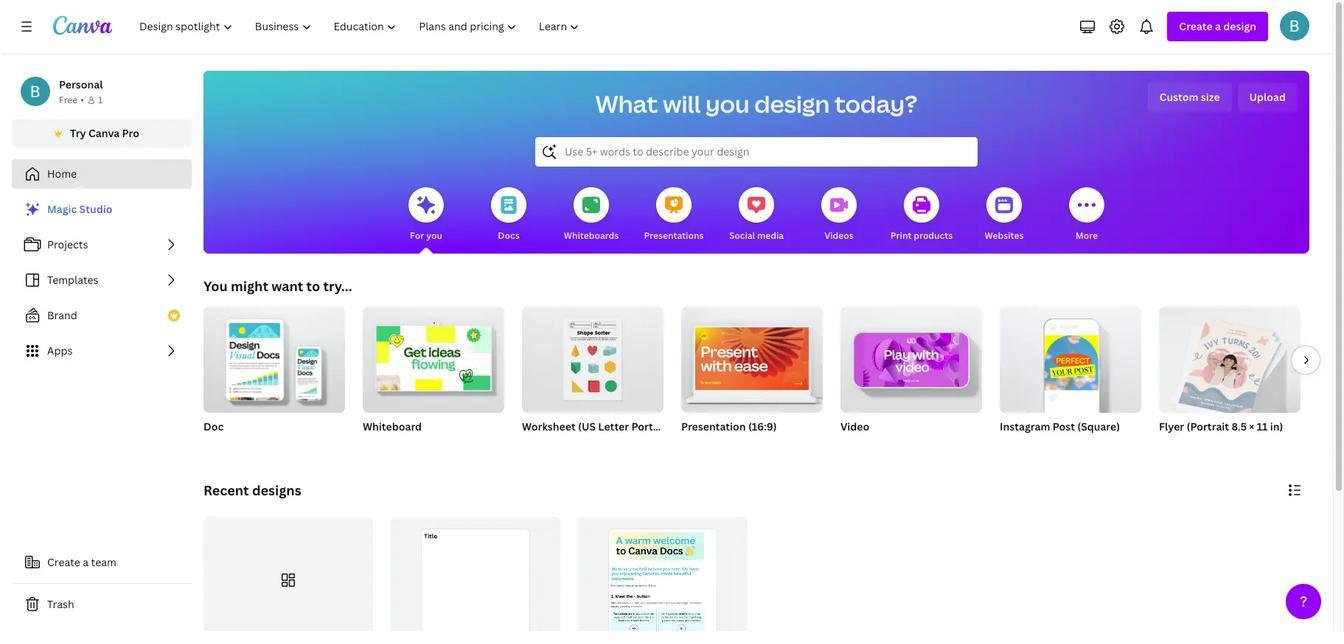 Task type: locate. For each thing, give the bounding box(es) containing it.
create inside 'button'
[[47, 555, 80, 569]]

create
[[1180, 19, 1213, 33], [47, 555, 80, 569]]

0 vertical spatial create
[[1180, 19, 1213, 33]]

× right 1920
[[705, 439, 709, 451]]

11 left in
[[544, 439, 553, 451]]

1 group from the left
[[204, 301, 345, 413]]

0 horizontal spatial ×
[[537, 439, 541, 451]]

8.5 × 11 in button
[[522, 438, 578, 453]]

you might want to try...
[[204, 277, 352, 295]]

more button
[[1070, 177, 1105, 254]]

you
[[706, 88, 750, 119], [426, 229, 443, 242]]

1 horizontal spatial 8.5
[[1232, 420, 1247, 434]]

1 vertical spatial design
[[755, 88, 830, 119]]

× inside presentation (16:9) 1920 × 1080 px
[[705, 439, 709, 451]]

home link
[[12, 159, 192, 189]]

× inside group
[[1250, 420, 1255, 434]]

group for worksheet (us letter portrait)
[[522, 301, 664, 413]]

list
[[12, 195, 192, 366]]

0 vertical spatial 11
[[1257, 420, 1268, 434]]

0 horizontal spatial create
[[47, 555, 80, 569]]

1 horizontal spatial ×
[[705, 439, 709, 451]]

you right for
[[426, 229, 443, 242]]

a inside 'create a design' dropdown button
[[1216, 19, 1222, 33]]

a for design
[[1216, 19, 1222, 33]]

templates
[[47, 273, 99, 287]]

3 group from the left
[[522, 301, 664, 413]]

group for flyer (portrait 8.5 × 11 in)
[[1160, 301, 1301, 418]]

you right will
[[706, 88, 750, 119]]

0 horizontal spatial a
[[83, 555, 89, 569]]

1 vertical spatial a
[[83, 555, 89, 569]]

2 horizontal spatial ×
[[1250, 420, 1255, 434]]

top level navigation element
[[130, 12, 593, 41]]

brand link
[[12, 301, 192, 330]]

custom size
[[1160, 90, 1220, 104]]

projects
[[47, 238, 88, 252]]

whiteboards
[[564, 229, 619, 242]]

None search field
[[536, 137, 978, 167]]

8.5 right (portrait
[[1232, 420, 1247, 434]]

1080
[[711, 439, 734, 451]]

magic
[[47, 202, 77, 216]]

brand
[[47, 308, 77, 322]]

you
[[204, 277, 228, 295]]

instagram post (square)
[[1000, 420, 1121, 434]]

upload
[[1250, 90, 1286, 104]]

social media button
[[729, 177, 784, 254]]

to
[[306, 277, 320, 295]]

1 vertical spatial 8.5
[[522, 439, 535, 451]]

websites
[[985, 229, 1024, 242]]

create up custom size
[[1180, 19, 1213, 33]]

a up size
[[1216, 19, 1222, 33]]

0 horizontal spatial you
[[426, 229, 443, 242]]

brad klo image
[[1281, 11, 1310, 41]]

11 inside 'worksheet (us letter portrait) 8.5 × 11 in'
[[544, 439, 553, 451]]

try canva pro
[[70, 126, 139, 140]]

try...
[[323, 277, 352, 295]]

a left the team on the bottom
[[83, 555, 89, 569]]

whiteboards button
[[564, 177, 619, 254]]

for you button
[[409, 177, 444, 254]]

× left the in)
[[1250, 420, 1255, 434]]

a inside create a team 'button'
[[83, 555, 89, 569]]

create for create a team
[[47, 555, 80, 569]]

templates link
[[12, 266, 192, 295]]

Search search field
[[565, 138, 949, 166]]

11 inside group
[[1257, 420, 1268, 434]]

1 horizontal spatial 11
[[1257, 420, 1268, 434]]

video
[[841, 420, 870, 434]]

× left in
[[537, 439, 541, 451]]

design left brad klo image
[[1224, 19, 1257, 33]]

for
[[410, 229, 424, 242]]

1 horizontal spatial design
[[1224, 19, 1257, 33]]

more
[[1076, 229, 1098, 242]]

print products button
[[891, 177, 953, 254]]

letter
[[598, 420, 629, 434]]

in)
[[1271, 420, 1284, 434]]

6 group from the left
[[1000, 301, 1142, 413]]

social media
[[729, 229, 784, 242]]

doc
[[204, 420, 224, 434]]

11 left the in)
[[1257, 420, 1268, 434]]

1 horizontal spatial create
[[1180, 19, 1213, 33]]

today?
[[835, 88, 918, 119]]

print
[[891, 229, 912, 242]]

design
[[1224, 19, 1257, 33], [755, 88, 830, 119]]

create left the team on the bottom
[[47, 555, 80, 569]]

1 vertical spatial create
[[47, 555, 80, 569]]

×
[[1250, 420, 1255, 434], [537, 439, 541, 451], [705, 439, 709, 451]]

try canva pro button
[[12, 119, 192, 148]]

(16:9)
[[749, 420, 777, 434]]

flyer (portrait 8.5 × 11 in)
[[1160, 420, 1284, 434]]

magic studio link
[[12, 195, 192, 224]]

group for presentation (16:9)
[[682, 301, 823, 413]]

create inside dropdown button
[[1180, 19, 1213, 33]]

11
[[1257, 420, 1268, 434], [544, 439, 553, 451]]

create for create a design
[[1180, 19, 1213, 33]]

instagram
[[1000, 420, 1051, 434]]

(us
[[578, 420, 596, 434]]

create a team button
[[12, 548, 192, 578]]

8.5
[[1232, 420, 1247, 434], [522, 439, 535, 451]]

presentation (16:9) group
[[682, 301, 823, 453]]

portrait)
[[632, 420, 674, 434]]

will
[[663, 88, 701, 119]]

a
[[1216, 19, 1222, 33], [83, 555, 89, 569]]

apps link
[[12, 336, 192, 366]]

a for team
[[83, 555, 89, 569]]

4 group from the left
[[682, 301, 823, 413]]

upload button
[[1238, 83, 1298, 112]]

5 group from the left
[[841, 301, 983, 413]]

0 vertical spatial a
[[1216, 19, 1222, 33]]

group
[[204, 301, 345, 413], [363, 301, 505, 413], [522, 301, 664, 413], [682, 301, 823, 413], [841, 301, 983, 413], [1000, 301, 1142, 413], [1160, 301, 1301, 418]]

videos button
[[822, 177, 857, 254]]

7 group from the left
[[1160, 301, 1301, 418]]

1 horizontal spatial a
[[1216, 19, 1222, 33]]

presentation (16:9) 1920 × 1080 px
[[682, 420, 777, 451]]

0 vertical spatial 8.5
[[1232, 420, 1247, 434]]

custom
[[1160, 90, 1199, 104]]

want
[[272, 277, 303, 295]]

try
[[70, 126, 86, 140]]

1 vertical spatial you
[[426, 229, 443, 242]]

0 vertical spatial you
[[706, 88, 750, 119]]

0 horizontal spatial 8.5
[[522, 439, 535, 451]]

design up search search field
[[755, 88, 830, 119]]

(square)
[[1078, 420, 1121, 434]]

8.5 down the worksheet
[[522, 439, 535, 451]]

0 vertical spatial design
[[1224, 19, 1257, 33]]

group inside worksheet (us letter portrait) group
[[522, 301, 664, 413]]

0 horizontal spatial 11
[[544, 439, 553, 451]]

1 vertical spatial 11
[[544, 439, 553, 451]]



Task type: vqa. For each thing, say whether or not it's contained in the screenshot.
'Projects'
yes



Task type: describe. For each thing, give the bounding box(es) containing it.
(portrait
[[1187, 420, 1230, 434]]

1
[[98, 94, 103, 106]]

products
[[914, 229, 953, 242]]

apps
[[47, 344, 73, 358]]

projects link
[[12, 230, 192, 260]]

px
[[736, 439, 746, 451]]

worksheet (us letter portrait) 8.5 × 11 in
[[522, 420, 674, 451]]

what will you design today?
[[596, 88, 918, 119]]

presentations
[[644, 229, 704, 242]]

pro
[[122, 126, 139, 140]]

× inside 'worksheet (us letter portrait) 8.5 × 11 in'
[[537, 439, 541, 451]]

personal
[[59, 77, 103, 91]]

create a design button
[[1168, 12, 1269, 41]]

media
[[758, 229, 784, 242]]

trash
[[47, 597, 74, 612]]

whiteboard group
[[363, 301, 505, 453]]

create a design
[[1180, 19, 1257, 33]]

8.5 inside group
[[1232, 420, 1247, 434]]

websites button
[[985, 177, 1024, 254]]

worksheet
[[522, 420, 576, 434]]

canva
[[88, 126, 120, 140]]

× for 1920
[[705, 439, 709, 451]]

home
[[47, 167, 77, 181]]

doc group
[[204, 301, 345, 453]]

× for 8.5
[[1250, 420, 1255, 434]]

list containing magic studio
[[12, 195, 192, 366]]

trash link
[[12, 590, 192, 620]]

social
[[729, 229, 756, 242]]

videos
[[825, 229, 854, 242]]

might
[[231, 277, 268, 295]]

docs button
[[491, 177, 527, 254]]

in
[[555, 439, 563, 451]]

you inside "for you" button
[[426, 229, 443, 242]]

instagram post (square) group
[[1000, 301, 1142, 453]]

team
[[91, 555, 116, 569]]

what
[[596, 88, 658, 119]]

1 horizontal spatial you
[[706, 88, 750, 119]]

free
[[59, 94, 78, 106]]

recent
[[204, 482, 249, 499]]

1920
[[682, 439, 703, 451]]

8.5 inside 'worksheet (us letter portrait) 8.5 × 11 in'
[[522, 439, 535, 451]]

•
[[81, 94, 84, 106]]

flyer (portrait 8.5 × 11 in) group
[[1160, 301, 1301, 453]]

designs
[[252, 482, 301, 499]]

custom size button
[[1148, 83, 1232, 112]]

recent designs
[[204, 482, 301, 499]]

docs
[[498, 229, 520, 242]]

whiteboard
[[363, 420, 422, 434]]

video group
[[841, 301, 983, 453]]

group for video
[[841, 301, 983, 413]]

worksheet (us letter portrait) group
[[522, 301, 674, 453]]

design inside dropdown button
[[1224, 19, 1257, 33]]

post
[[1053, 420, 1075, 434]]

2 group from the left
[[363, 301, 505, 413]]

0 horizontal spatial design
[[755, 88, 830, 119]]

flyer
[[1160, 420, 1185, 434]]

create a team
[[47, 555, 116, 569]]

presentations button
[[644, 177, 704, 254]]

magic studio
[[47, 202, 112, 216]]

print products
[[891, 229, 953, 242]]

presentation
[[682, 420, 746, 434]]

free •
[[59, 94, 84, 106]]

for you
[[410, 229, 443, 242]]

size
[[1202, 90, 1220, 104]]

studio
[[79, 202, 112, 216]]

group for instagram post (square)
[[1000, 301, 1142, 413]]



